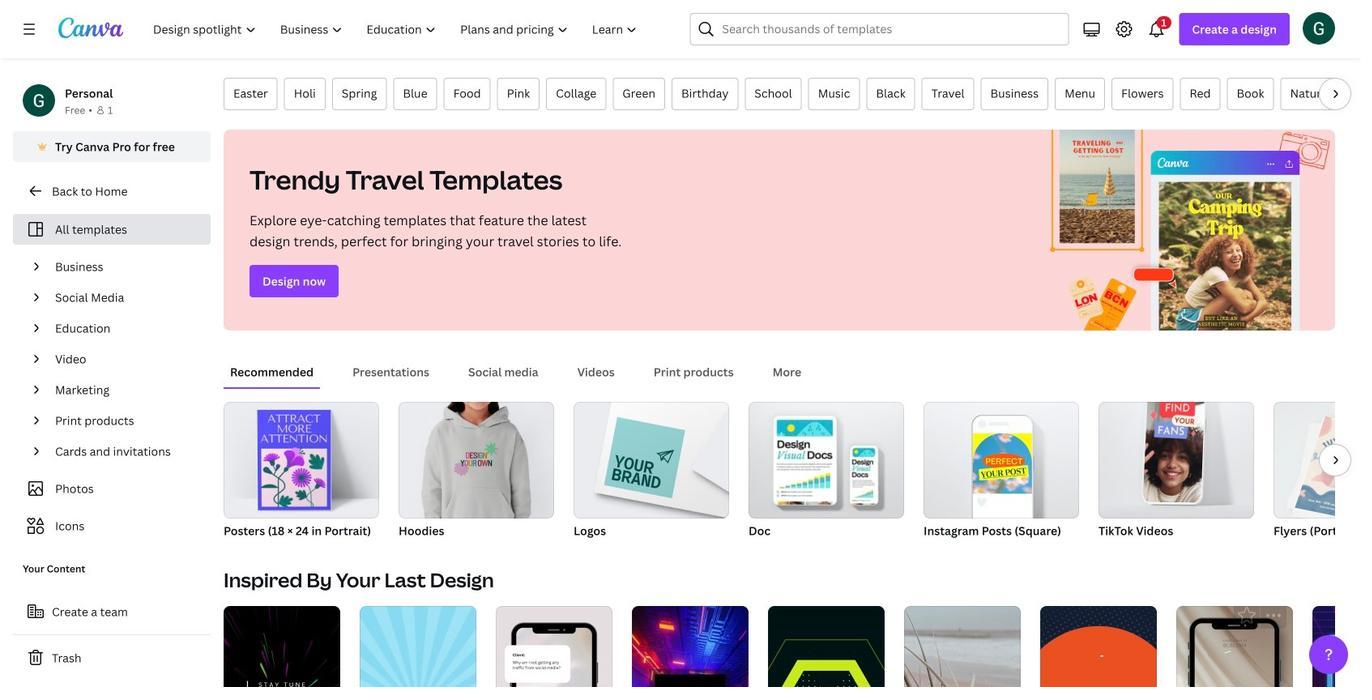 Task type: describe. For each thing, give the bounding box(es) containing it.
Search search field
[[723, 14, 1059, 45]]

flyer (portrait 8.5 × 11 in) image
[[1274, 402, 1362, 519]]

greg robinson image
[[1303, 12, 1336, 44]]

top level navigation element
[[143, 13, 651, 45]]

trendy travel templates image
[[1034, 130, 1336, 331]]



Task type: locate. For each thing, give the bounding box(es) containing it.
hoodie image
[[399, 402, 554, 519], [448, 436, 505, 482]]

doc image
[[749, 402, 905, 519], [749, 402, 905, 519]]

instagram post (square) image
[[924, 402, 1080, 519], [973, 434, 1032, 494]]

None search field
[[690, 13, 1069, 45]]

tiktok video image
[[1143, 392, 1205, 503], [1099, 402, 1255, 519]]

logo image
[[574, 402, 729, 519], [604, 417, 686, 499]]

poster (18 × 24 in portrait) image
[[224, 402, 379, 519], [257, 410, 331, 511]]



Task type: vqa. For each thing, say whether or not it's contained in the screenshot.
GREG ROBINSON icon
yes



